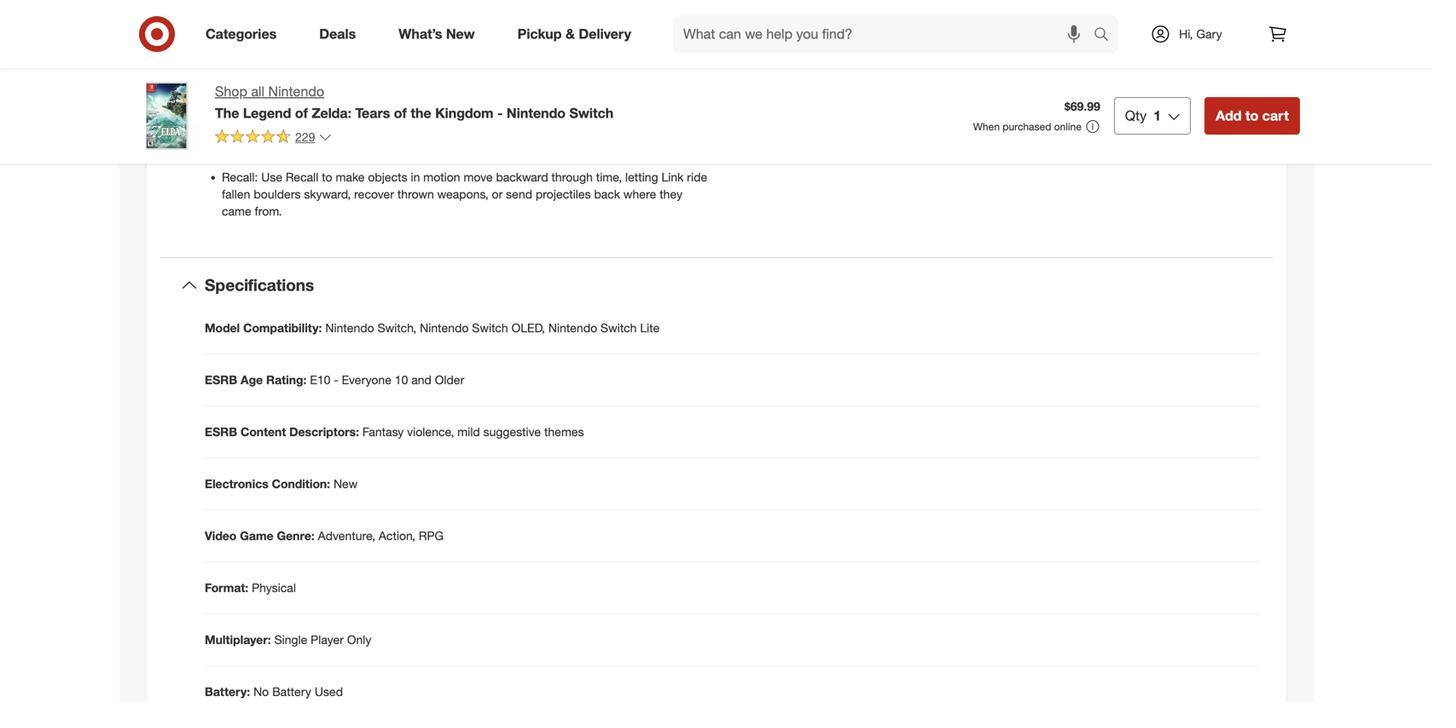Task type: locate. For each thing, give the bounding box(es) containing it.
skies down path
[[1183, 91, 1211, 106]]

specifications
[[205, 276, 314, 295]]

you
[[770, 108, 790, 123]]

and down rotate
[[611, 30, 631, 45]]

single
[[274, 633, 307, 648]]

1 vertical spatial even
[[388, 71, 413, 86]]

legend up "landscapes"
[[857, 74, 898, 89]]

ability
[[674, 112, 706, 127]]

2 horizontal spatial or
[[606, 54, 617, 69]]

and down breath
[[936, 91, 957, 106]]

player
[[311, 633, 344, 648]]

weapon,
[[520, 54, 566, 69]]

link's down ultrahand: using the new ultrahand ability, link can pick up, move, and rotate almost any object, and can even attach objects together to create bridges, vehicles, and more!
[[446, 54, 476, 69]]

the down shop
[[215, 105, 239, 121]]

object,
[[222, 30, 258, 45]]

create up make
[[325, 146, 358, 161]]

ultrahand
[[360, 13, 412, 28]]

1 horizontal spatial link's
[[909, 108, 939, 123]]

create inside ultrahand: using the new ultrahand ability, link can pick up, move, and rotate almost any object, and can even attach objects together to create bridges, vehicles, and more!
[[478, 30, 512, 45]]

back
[[1052, 108, 1078, 123], [594, 187, 620, 202]]

surprising—and
[[387, 88, 470, 103]]

even up the fuse on the left
[[308, 30, 333, 45]]

0 horizontal spatial or
[[373, 71, 384, 86]]

the down surprising—and
[[411, 105, 431, 121]]

1 vertical spatial can
[[285, 30, 304, 45]]

back down islands
[[1052, 108, 1078, 123]]

1 vertical spatial any
[[373, 54, 392, 69]]

even up letting
[[649, 129, 674, 144]]

a inside the an epic adventure across the land and skies of hyrule awaits in the legend of zelda™: tears of the kingdom game for the nintendo switch™ system. the adventure is yours to create in a world fueled by your imagination.
[[1218, 23, 1224, 38]]

the right for at the top of the page
[[868, 23, 885, 38]]

or left send
[[492, 187, 503, 202]]

back down the time,
[[594, 187, 620, 202]]

1 vertical spatial skies
[[1183, 91, 1211, 106]]

the down awaits
[[1030, 23, 1050, 38]]

weapons,
[[437, 187, 489, 202]]

0 vertical spatial tears
[[1207, 6, 1235, 21]]

0 vertical spatial almost
[[638, 13, 674, 28]]

game
[[817, 23, 847, 38]]

system.
[[986, 23, 1027, 38]]

1 horizontal spatial the
[[834, 74, 854, 89]]

even inside ultrahand: using the new ultrahand ability, link can pick up, move, and rotate almost any object, and can even attach objects together to create bridges, vehicles, and more!
[[308, 30, 333, 45]]

the
[[885, 6, 902, 21], [1087, 6, 1104, 21], [315, 13, 331, 28], [746, 23, 763, 38], [868, 23, 885, 38], [1003, 74, 1020, 89], [746, 91, 763, 106], [960, 91, 977, 106], [1138, 91, 1155, 106], [411, 105, 431, 121], [839, 108, 856, 123], [1124, 108, 1141, 123], [654, 112, 671, 127], [817, 126, 834, 140]]

of up 229
[[295, 105, 308, 121]]

recall: use recall to make objects in motion move backward through time, letting link ride fallen boulders skyward, recover thrown weapons, or send projectiles back where they came from.
[[222, 170, 707, 219]]

even inside fuse: magically fuse almost any object to link's current weapon, shield, or arrow to increase durability, damage, or even add a new effect. experiment with lots of different combinations to come up with surprising—and sometimes hilarious—results!
[[388, 71, 413, 86]]

create inside ascend: add a new dimension to your exploration with ascend, which gives link the ability to pass through solid objects above him. rise up through ceilings, hillsides, and even certain enemies to create seemingly impossible shortcuts.
[[325, 146, 358, 161]]

arrow
[[620, 54, 651, 69]]

and inside the an epic adventure across the land and skies of hyrule awaits in the legend of zelda™: tears of the kingdom game for the nintendo switch™ system. the adventure is yours to create in a world fueled by your imagination.
[[931, 6, 951, 21]]

2 horizontal spatial the
[[1030, 23, 1050, 38]]

2 vertical spatial objects
[[368, 170, 407, 185]]

tears inside the shop all nintendo the legend of zelda: tears of the kingdom - nintendo switch
[[355, 105, 390, 121]]

kingdom up by
[[766, 23, 814, 38]]

- down "sometimes"
[[497, 105, 503, 121]]

2 vertical spatial a
[[294, 112, 301, 127]]

pickup & delivery link
[[503, 15, 653, 53]]

0 vertical spatial any
[[677, 13, 696, 28]]

esrb age rating: e10 - everyone 10 and older
[[205, 373, 464, 388]]

a inside fuse: magically fuse almost any object to link's current weapon, shield, or arrow to increase durability, damage, or even add a new effect. experiment with lots of different combinations to come up with surprising—and sometimes hilarious—results!
[[440, 71, 447, 86]]

to left cart at the right
[[1246, 107, 1259, 124]]

combinations
[[222, 88, 294, 103]]

epic
[[763, 6, 786, 21]]

to right together
[[464, 30, 475, 45]]

only
[[347, 633, 371, 648]]

of down "what can we help you find? suggestions appear below" search box on the top
[[901, 74, 911, 89]]

battery:
[[205, 685, 250, 700]]

or up lots
[[606, 54, 617, 69]]

fight
[[1025, 108, 1049, 123]]

1 vertical spatial new
[[334, 477, 358, 492]]

used
[[315, 685, 343, 700]]

1 horizontal spatial almost
[[638, 13, 674, 28]]

ride
[[687, 170, 707, 185]]

of down arrow
[[625, 71, 635, 86]]

adventure down awaits
[[1053, 23, 1107, 38]]

1 horizontal spatial kingdom
[[766, 23, 814, 38]]

0 horizontal spatial up
[[344, 88, 358, 103]]

your inside the an epic adventure across the land and skies of hyrule awaits in the legend of zelda™: tears of the kingdom game for the nintendo switch™ system. the adventure is yours to create in a world fueled by your imagination.
[[798, 40, 821, 55]]

2 vertical spatial legend
[[243, 105, 291, 121]]

1 vertical spatial up
[[468, 129, 482, 144]]

any left object
[[373, 54, 392, 69]]

0 horizontal spatial add
[[269, 112, 291, 127]]

2 esrb from the top
[[205, 425, 237, 440]]

using
[[280, 13, 311, 28]]

1 vertical spatial back
[[594, 187, 620, 202]]

zelda: inside the shop all nintendo the legend of zelda: tears of the kingdom - nintendo switch
[[312, 105, 352, 121]]

rating:
[[266, 373, 307, 388]]

add down "above."
[[1216, 107, 1242, 124]]

any
[[677, 13, 696, 28], [373, 54, 392, 69]]

1 horizontal spatial -
[[497, 105, 503, 121]]

of inside fuse: magically fuse almost any object to link's current weapon, shield, or arrow to increase durability, damage, or even add a new effect. experiment with lots of different combinations to come up with surprising—and sometimes hilarious—results!
[[625, 71, 635, 86]]

for
[[851, 23, 865, 38]]

up,
[[526, 13, 542, 28]]

tears up gary
[[1207, 6, 1235, 21]]

0 horizontal spatial -
[[334, 373, 339, 388]]

to up the skyward,
[[322, 170, 332, 185]]

hyrule up system.
[[999, 6, 1034, 21]]

link right the gives
[[629, 112, 651, 127]]

1 horizontal spatial skies
[[1183, 91, 1211, 106]]

nintendo down magically
[[268, 83, 324, 100]]

0 vertical spatial link
[[452, 13, 474, 28]]

your inside in this sequel to the legend of zelda: breath of the wild, you'll decide your own path through the sprawling landscapes of hyrule and the mysterious islands floating in the vast skies above. can you harness the power of link's new abilities to fight back against the malevolent forces that threaten the kingdom?
[[1122, 74, 1145, 89]]

2 vertical spatial link
[[662, 170, 684, 185]]

bridges,
[[515, 30, 558, 45]]

zelda: down 'come'
[[312, 105, 352, 121]]

what's new link
[[384, 15, 496, 53]]

1 horizontal spatial add
[[1216, 107, 1242, 124]]

exploration
[[428, 112, 488, 127]]

of up power
[[885, 91, 895, 106]]

kingdom inside the shop all nintendo the legend of zelda: tears of the kingdom - nintendo switch
[[435, 105, 494, 121]]

0 vertical spatial link's
[[446, 54, 476, 69]]

0 horizontal spatial your
[[402, 112, 425, 127]]

to left pass
[[222, 129, 232, 144]]

- right e10
[[334, 373, 339, 388]]

1 vertical spatial almost
[[334, 54, 370, 69]]

of right power
[[896, 108, 906, 123]]

link up together
[[452, 13, 474, 28]]

in up thrown
[[411, 170, 420, 185]]

0 horizontal spatial the
[[215, 105, 239, 121]]

with up dimension
[[362, 88, 384, 103]]

link inside ascend: add a new dimension to your exploration with ascend, which gives link the ability to pass through solid objects above him. rise up through ceilings, hillsides, and even certain enemies to create seemingly impossible shortcuts.
[[629, 112, 651, 127]]

skies inside the an epic adventure across the land and skies of hyrule awaits in the legend of zelda™: tears of the kingdom game for the nintendo switch™ system. the adventure is yours to create in a world fueled by your imagination.
[[955, 6, 982, 21]]

2 horizontal spatial your
[[1122, 74, 1145, 89]]

0 vertical spatial can
[[477, 13, 497, 28]]

1 vertical spatial legend
[[857, 74, 898, 89]]

1 horizontal spatial create
[[478, 30, 512, 45]]

the inside the shop all nintendo the legend of zelda: tears of the kingdom - nintendo switch
[[215, 105, 239, 121]]

1 vertical spatial tears
[[355, 105, 390, 121]]

0 horizontal spatial link
[[452, 13, 474, 28]]

nintendo left switch,
[[325, 321, 374, 336]]

up right rise
[[468, 129, 482, 144]]

1 vertical spatial adventure
[[1053, 23, 1107, 38]]

zelda:
[[914, 74, 948, 89], [312, 105, 352, 121]]

breath
[[951, 74, 986, 89]]

image of the legend of zelda: tears of the kingdom - nintendo switch image
[[133, 82, 201, 150]]

shop all nintendo the legend of zelda: tears of the kingdom - nintendo switch
[[215, 83, 614, 121]]

0 horizontal spatial a
[[294, 112, 301, 127]]

almost
[[638, 13, 674, 28], [334, 54, 370, 69]]

link's inside in this sequel to the legend of zelda: breath of the wild, you'll decide your own path through the sprawling landscapes of hyrule and the mysterious islands floating in the vast skies above. can you harness the power of link's new abilities to fight back against the malevolent forces that threaten the kingdom?
[[909, 108, 939, 123]]

fantasy
[[363, 425, 404, 440]]

the down breath
[[960, 91, 977, 106]]

10
[[395, 373, 408, 388]]

categories
[[206, 26, 277, 42]]

your
[[798, 40, 821, 55], [1122, 74, 1145, 89], [402, 112, 425, 127]]

1 vertical spatial hyrule
[[898, 91, 933, 106]]

1 vertical spatial kingdom
[[435, 105, 494, 121]]

1 horizontal spatial can
[[477, 13, 497, 28]]

through inside recall: use recall to make objects in motion move backward through time, letting link ride fallen boulders skyward, recover thrown weapons, or send projectiles back where they came from.
[[552, 170, 593, 185]]

0 vertical spatial adventure
[[789, 6, 843, 21]]

create down zelda™:
[[1168, 23, 1202, 38]]

0 horizontal spatial new
[[334, 477, 358, 492]]

kingdom up rise
[[435, 105, 494, 121]]

the left ability at the left top of the page
[[654, 112, 671, 127]]

1 horizontal spatial even
[[388, 71, 413, 86]]

0 horizontal spatial tears
[[355, 105, 390, 121]]

0 vertical spatial even
[[308, 30, 333, 45]]

your left own
[[1122, 74, 1145, 89]]

violence,
[[407, 425, 454, 440]]

hyrule right "landscapes"
[[898, 91, 933, 106]]

motion
[[423, 170, 460, 185]]

the inside the an epic adventure across the land and skies of hyrule awaits in the legend of zelda™: tears of the kingdom game for the nintendo switch™ system. the adventure is yours to create in a world fueled by your imagination.
[[1030, 23, 1050, 38]]

path
[[1174, 74, 1198, 89]]

recover
[[354, 187, 394, 202]]

adventure
[[789, 6, 843, 21], [1053, 23, 1107, 38]]

up
[[344, 88, 358, 103], [468, 129, 482, 144]]

legend down the combinations
[[243, 105, 291, 121]]

0 horizontal spatial adventure
[[789, 6, 843, 21]]

0 horizontal spatial even
[[308, 30, 333, 45]]

physical
[[252, 581, 296, 596]]

skyward,
[[304, 187, 351, 202]]

in
[[1074, 6, 1083, 21], [1205, 23, 1215, 38], [1125, 91, 1135, 106], [411, 170, 420, 185]]

2 vertical spatial or
[[492, 187, 503, 202]]

1 vertical spatial objects
[[338, 129, 377, 144]]

1 horizontal spatial legend
[[857, 74, 898, 89]]

1 horizontal spatial or
[[492, 187, 503, 202]]

1 horizontal spatial link
[[629, 112, 651, 127]]

0 vertical spatial back
[[1052, 108, 1078, 123]]

the inside in this sequel to the legend of zelda: breath of the wild, you'll decide your own path through the sprawling landscapes of hyrule and the mysterious islands floating in the vast skies above. can you harness the power of link's new abilities to fight back against the malevolent forces that threaten the kingdom?
[[834, 74, 854, 89]]

a left world
[[1218, 23, 1224, 38]]

1 horizontal spatial tears
[[1207, 6, 1235, 21]]

skies up switch™
[[955, 6, 982, 21]]

effect.
[[475, 71, 509, 86]]

legend inside the an epic adventure across the land and skies of hyrule awaits in the legend of zelda™: tears of the kingdom game for the nintendo switch™ system. the adventure is yours to create in a world fueled by your imagination.
[[1107, 6, 1147, 21]]

0 horizontal spatial create
[[325, 146, 358, 161]]

when purchased online
[[973, 120, 1082, 133]]

0 horizontal spatial hyrule
[[898, 91, 933, 106]]

switch down hilarious—results! on the left top
[[569, 105, 614, 121]]

1 horizontal spatial new
[[446, 26, 475, 42]]

even down object
[[388, 71, 413, 86]]

and right land
[[931, 6, 951, 21]]

0 horizontal spatial back
[[594, 187, 620, 202]]

to down mysterious
[[1012, 108, 1022, 123]]

a inside ascend: add a new dimension to your exploration with ascend, which gives link the ability to pass through solid objects above him. rise up through ceilings, hillsides, and even certain enemies to create seemingly impossible shortcuts.
[[294, 112, 301, 127]]

0 vertical spatial -
[[497, 105, 503, 121]]

the up "landscapes"
[[834, 74, 854, 89]]

in up qty
[[1125, 91, 1135, 106]]

0 horizontal spatial link's
[[446, 54, 476, 69]]

shield,
[[569, 54, 603, 69]]

1 vertical spatial link's
[[909, 108, 939, 123]]

1 horizontal spatial with
[[491, 112, 513, 127]]

in right hi,
[[1205, 23, 1215, 38]]

1 horizontal spatial any
[[677, 13, 696, 28]]

vast
[[1158, 91, 1180, 106]]

add to cart button
[[1205, 97, 1300, 135]]

to right sequel
[[820, 74, 830, 89]]

tears up above
[[355, 105, 390, 121]]

1 horizontal spatial back
[[1052, 108, 1078, 123]]

ascend: add a new dimension to your exploration with ascend, which gives link the ability to pass through solid objects above him. rise up through ceilings, hillsides, and even certain enemies to create seemingly impossible shortcuts.
[[222, 112, 706, 161]]

in right awaits
[[1074, 6, 1083, 21]]

2 horizontal spatial link
[[662, 170, 684, 185]]

2 horizontal spatial create
[[1168, 23, 1202, 38]]

from.
[[255, 204, 282, 219]]

adventure up the game
[[789, 6, 843, 21]]

with down the shield,
[[577, 71, 599, 86]]

1 vertical spatial zelda:
[[312, 105, 352, 121]]

to inside ultrahand: using the new ultrahand ability, link can pick up, move, and rotate almost any object, and can even attach objects together to create bridges, vehicles, and more!
[[464, 30, 475, 45]]

through up "above."
[[1202, 74, 1243, 89]]

to up different
[[654, 54, 665, 69]]

0 vertical spatial objects
[[373, 30, 413, 45]]

can left pick
[[477, 13, 497, 28]]

0 vertical spatial esrb
[[205, 373, 237, 388]]

and
[[931, 6, 951, 21], [580, 13, 600, 28], [262, 30, 282, 45], [611, 30, 631, 45], [936, 91, 957, 106], [625, 129, 646, 144], [411, 373, 432, 388]]

can down "using"
[[285, 30, 304, 45]]

1 vertical spatial your
[[1122, 74, 1145, 89]]

object
[[395, 54, 428, 69]]

2 horizontal spatial even
[[649, 129, 674, 144]]

up inside ascend: add a new dimension to your exploration with ascend, which gives link the ability to pass through solid objects above him. rise up through ceilings, hillsides, and even certain enemies to create seemingly impossible shortcuts.
[[468, 129, 482, 144]]

and inside in this sequel to the legend of zelda: breath of the wild, you'll decide your own path through the sprawling landscapes of hyrule and the mysterious islands floating in the vast skies above. can you harness the power of link's new abilities to fight back against the malevolent forces that threaten the kingdom?
[[936, 91, 957, 106]]

nintendo
[[889, 23, 938, 38], [268, 83, 324, 100], [507, 105, 566, 121], [325, 321, 374, 336], [420, 321, 469, 336], [548, 321, 597, 336]]

categories link
[[191, 15, 298, 53]]

your inside ascend: add a new dimension to your exploration with ascend, which gives link the ability to pass through solid objects above him. rise up through ceilings, hillsides, and even certain enemies to create seemingly impossible shortcuts.
[[402, 112, 425, 127]]

1 vertical spatial with
[[362, 88, 384, 103]]

0 vertical spatial legend
[[1107, 6, 1147, 21]]

1 horizontal spatial hyrule
[[999, 6, 1034, 21]]

this
[[759, 74, 778, 89]]

objects down dimension
[[338, 129, 377, 144]]

0 vertical spatial new
[[446, 26, 475, 42]]

2 vertical spatial with
[[491, 112, 513, 127]]

nintendo inside the an epic adventure across the land and skies of hyrule awaits in the legend of zelda™: tears of the kingdom game for the nintendo switch™ system. the adventure is yours to create in a world fueled by your imagination.
[[889, 23, 938, 38]]

What can we help you find? suggestions appear below search field
[[673, 15, 1098, 53]]

the inside ascend: add a new dimension to your exploration with ascend, which gives link the ability to pass through solid objects above him. rise up through ceilings, hillsides, and even certain enemies to create seemingly impossible shortcuts.
[[654, 112, 671, 127]]

1 vertical spatial or
[[373, 71, 384, 86]]

of up yours
[[1151, 6, 1161, 21]]

0 vertical spatial hyrule
[[999, 6, 1034, 21]]

add up 229 link
[[269, 112, 291, 127]]

1 vertical spatial the
[[834, 74, 854, 89]]

shop
[[215, 83, 247, 100]]

content
[[241, 425, 286, 440]]

skies inside in this sequel to the legend of zelda: breath of the wild, you'll decide your own path through the sprawling landscapes of hyrule and the mysterious islands floating in the vast skies above. can you harness the power of link's new abilities to fight back against the malevolent forces that threaten the kingdom?
[[1183, 91, 1211, 106]]

legend inside the shop all nintendo the legend of zelda: tears of the kingdom - nintendo switch
[[243, 105, 291, 121]]

1 vertical spatial esrb
[[205, 425, 237, 440]]

power
[[859, 108, 892, 123]]

yours
[[1122, 23, 1151, 38]]

legend inside in this sequel to the legend of zelda: breath of the wild, you'll decide your own path through the sprawling landscapes of hyrule and the mysterious islands floating in the vast skies above. can you harness the power of link's new abilities to fight back against the malevolent forces that threaten the kingdom?
[[857, 74, 898, 89]]

qty
[[1125, 107, 1147, 124]]

and right 10
[[411, 373, 432, 388]]

damage,
[[324, 71, 370, 86]]

0 horizontal spatial can
[[285, 30, 304, 45]]

1 vertical spatial a
[[440, 71, 447, 86]]

2 horizontal spatial with
[[577, 71, 599, 86]]

to right yours
[[1155, 23, 1165, 38]]

hillsides,
[[577, 129, 622, 144]]

almost up damage,
[[334, 54, 370, 69]]

new left effect.
[[450, 71, 472, 86]]

2 vertical spatial your
[[402, 112, 425, 127]]

switch left oled,
[[472, 321, 508, 336]]

the down "landscapes"
[[839, 108, 856, 123]]

switch inside the shop all nintendo the legend of zelda: tears of the kingdom - nintendo switch
[[569, 105, 614, 121]]

no
[[253, 685, 269, 700]]

add to cart
[[1216, 107, 1289, 124]]

1 esrb from the top
[[205, 373, 237, 388]]

the down an
[[746, 23, 763, 38]]

game
[[240, 529, 274, 544]]

1 vertical spatial -
[[334, 373, 339, 388]]

a
[[1218, 23, 1224, 38], [440, 71, 447, 86], [294, 112, 301, 127]]

2 vertical spatial even
[[649, 129, 674, 144]]

objects down ultrahand
[[373, 30, 413, 45]]

esrb left age
[[205, 373, 237, 388]]

new up solid
[[304, 112, 326, 127]]

0 horizontal spatial almost
[[334, 54, 370, 69]]

esrb for esrb content descriptors: fantasy violence, mild suggestive themes
[[205, 425, 237, 440]]

new up attach on the top left of page
[[335, 13, 357, 28]]

objects up recover
[[368, 170, 407, 185]]

2 horizontal spatial legend
[[1107, 6, 1147, 21]]

0 vertical spatial zelda:
[[914, 74, 948, 89]]

0 vertical spatial the
[[1030, 23, 1050, 38]]

with inside ascend: add a new dimension to your exploration with ascend, which gives link the ability to pass through solid objects above him. rise up through ceilings, hillsides, and even certain enemies to create seemingly impossible shortcuts.
[[491, 112, 513, 127]]

and inside ascend: add a new dimension to your exploration with ascend, which gives link the ability to pass through solid objects above him. rise up through ceilings, hillsides, and even certain enemies to create seemingly impossible shortcuts.
[[625, 129, 646, 144]]

or right damage,
[[373, 71, 384, 86]]

through inside in this sequel to the legend of zelda: breath of the wild, you'll decide your own path through the sprawling landscapes of hyrule and the mysterious islands floating in the vast skies above. can you harness the power of link's new abilities to fight back against the malevolent forces that threaten the kingdom?
[[1202, 74, 1243, 89]]

any up different
[[677, 13, 696, 28]]

across
[[846, 6, 882, 21]]

him.
[[416, 129, 438, 144]]

any inside ultrahand: using the new ultrahand ability, link can pick up, move, and rotate almost any object, and can even attach objects together to create bridges, vehicles, and more!
[[677, 13, 696, 28]]

0 vertical spatial a
[[1218, 23, 1224, 38]]

0 horizontal spatial zelda:
[[312, 105, 352, 121]]

almost up more!
[[638, 13, 674, 28]]

1 vertical spatial link
[[629, 112, 651, 127]]

the inside ultrahand: using the new ultrahand ability, link can pick up, move, and rotate almost any object, and can even attach objects together to create bridges, vehicles, and more!
[[315, 13, 331, 28]]



Task type: describe. For each thing, give the bounding box(es) containing it.
fuse:
[[222, 54, 251, 69]]

up inside fuse: magically fuse almost any object to link's current weapon, shield, or arrow to increase durability, damage, or even add a new effect. experiment with lots of different combinations to come up with surprising—and sometimes hilarious—results!
[[344, 88, 358, 103]]

&
[[566, 26, 575, 42]]

and up magically
[[262, 30, 282, 45]]

sequel
[[781, 74, 817, 89]]

objects inside ascend: add a new dimension to your exploration with ascend, which gives link the ability to pass through solid objects above him. rise up through ceilings, hillsides, and even certain enemies to create seemingly impossible shortcuts.
[[338, 129, 377, 144]]

in inside recall: use recall to make objects in motion move backward through time, letting link ride fallen boulders skyward, recover thrown weapons, or send projectiles back where they came from.
[[411, 170, 420, 185]]

descriptors:
[[289, 425, 359, 440]]

solid
[[309, 129, 334, 144]]

impossible
[[419, 146, 477, 161]]

new inside fuse: magically fuse almost any object to link's current weapon, shield, or arrow to increase durability, damage, or even add a new effect. experiment with lots of different combinations to come up with surprising—and sometimes hilarious—results!
[[450, 71, 472, 86]]

multiplayer:
[[205, 633, 271, 648]]

or inside recall: use recall to make objects in motion move backward through time, letting link ride fallen boulders skyward, recover thrown weapons, or send projectiles back where they came from.
[[492, 187, 503, 202]]

of up system.
[[985, 6, 996, 21]]

ability,
[[416, 13, 448, 28]]

add inside ascend: add a new dimension to your exploration with ascend, which gives link the ability to pass through solid objects above him. rise up through ceilings, hillsides, and even certain enemies to create seemingly impossible shortcuts.
[[269, 112, 291, 127]]

ceilings,
[[530, 129, 573, 144]]

floating
[[1083, 91, 1122, 106]]

vehicles,
[[562, 30, 607, 45]]

durability,
[[270, 71, 321, 86]]

send
[[506, 187, 532, 202]]

hyrule inside the an epic adventure across the land and skies of hyrule awaits in the legend of zelda™: tears of the kingdom game for the nintendo switch™ system. the adventure is yours to create in a world fueled by your imagination.
[[999, 6, 1034, 21]]

the left land
[[885, 6, 902, 21]]

imagination.
[[825, 40, 889, 55]]

an
[[746, 6, 760, 21]]

forces
[[1205, 108, 1238, 123]]

hyrule inside in this sequel to the legend of zelda: breath of the wild, you'll decide your own path through the sprawling landscapes of hyrule and the mysterious islands floating in the vast skies above. can you harness the power of link's new abilities to fight back against the malevolent forces that threaten the kingdom?
[[898, 91, 933, 106]]

tears inside the an epic adventure across the land and skies of hyrule awaits in the legend of zelda™: tears of the kingdom game for the nintendo switch™ system. the adventure is yours to create in a world fueled by your imagination.
[[1207, 6, 1235, 21]]

fallen
[[222, 187, 250, 202]]

objects inside recall: use recall to make objects in motion move backward through time, letting link ride fallen boulders skyward, recover thrown weapons, or send projectiles back where they came from.
[[368, 170, 407, 185]]

suggestive
[[483, 425, 541, 440]]

oled,
[[512, 321, 545, 336]]

lots
[[602, 71, 621, 86]]

link inside recall: use recall to make objects in motion move backward through time, letting link ride fallen boulders skyward, recover thrown weapons, or send projectiles back where they came from.
[[662, 170, 684, 185]]

esrb content descriptors: fantasy violence, mild suggestive themes
[[205, 425, 584, 440]]

0 horizontal spatial with
[[362, 88, 384, 103]]

make
[[336, 170, 365, 185]]

to inside the an epic adventure across the land and skies of hyrule awaits in the legend of zelda™: tears of the kingdom game for the nintendo switch™ system. the adventure is yours to create in a world fueled by your imagination.
[[1155, 23, 1165, 38]]

the inside the shop all nintendo the legend of zelda: tears of the kingdom - nintendo switch
[[411, 105, 431, 121]]

to up add
[[432, 54, 442, 69]]

use
[[261, 170, 282, 185]]

through up shortcuts.
[[485, 129, 527, 144]]

kingdom inside the an epic adventure across the land and skies of hyrule awaits in the legend of zelda™: tears of the kingdom game for the nintendo switch™ system. the adventure is yours to create in a world fueled by your imagination.
[[766, 23, 814, 38]]

genre:
[[277, 529, 315, 544]]

electronics
[[205, 477, 269, 492]]

move
[[464, 170, 493, 185]]

lite
[[640, 321, 660, 336]]

hilarious—results!
[[535, 88, 628, 103]]

attach
[[337, 30, 370, 45]]

esrb for esrb age rating: e10 - everyone 10 and older
[[205, 373, 237, 388]]

link's inside fuse: magically fuse almost any object to link's current weapon, shield, or arrow to increase durability, damage, or even add a new effect. experiment with lots of different combinations to come up with surprising—and sometimes hilarious—results!
[[446, 54, 476, 69]]

to down durability,
[[297, 88, 308, 103]]

you'll
[[1053, 74, 1079, 89]]

switch™
[[941, 23, 982, 38]]

the up search
[[1087, 6, 1104, 21]]

mild
[[457, 425, 480, 440]]

hi, gary
[[1179, 26, 1222, 41]]

of up above
[[394, 105, 407, 121]]

awaits
[[1037, 6, 1071, 21]]

fuse
[[308, 54, 330, 69]]

$69.99
[[1065, 99, 1100, 114]]

landscapes
[[820, 91, 881, 106]]

of up world
[[1238, 6, 1249, 21]]

the up mysterious
[[1003, 74, 1020, 89]]

islands
[[1042, 91, 1079, 106]]

search button
[[1086, 15, 1127, 56]]

switch,
[[378, 321, 416, 336]]

nintendo right oled,
[[548, 321, 597, 336]]

current
[[479, 54, 517, 69]]

which
[[563, 112, 594, 127]]

can
[[746, 108, 767, 123]]

abilities
[[968, 108, 1008, 123]]

action,
[[379, 529, 415, 544]]

new inside ascend: add a new dimension to your exploration with ascend, which gives link the ability to pass through solid objects above him. rise up through ceilings, hillsides, and even certain enemies to create seemingly impossible shortcuts.
[[304, 112, 326, 127]]

link inside ultrahand: using the new ultrahand ability, link can pick up, move, and rotate almost any object, and can even attach objects together to create bridges, vehicles, and more!
[[452, 13, 474, 28]]

to inside recall: use recall to make objects in motion move backward through time, letting link ride fallen boulders skyward, recover thrown weapons, or send projectiles back where they came from.
[[322, 170, 332, 185]]

almost inside fuse: magically fuse almost any object to link's current weapon, shield, or arrow to increase durability, damage, or even add a new effect. experiment with lots of different combinations to come up with surprising—and sometimes hilarious—results!
[[334, 54, 370, 69]]

magically
[[254, 54, 304, 69]]

specifications button
[[160, 259, 1273, 313]]

1
[[1154, 107, 1161, 124]]

new inside in this sequel to the legend of zelda: breath of the wild, you'll decide your own path through the sprawling landscapes of hyrule and the mysterious islands floating in the vast skies above. can you harness the power of link's new abilities to fight back against the malevolent forces that threaten the kingdom?
[[942, 108, 965, 123]]

adventure,
[[318, 529, 375, 544]]

through up the enemies
[[264, 129, 306, 144]]

to down solid
[[311, 146, 322, 161]]

e10
[[310, 373, 331, 388]]

pickup
[[518, 26, 562, 42]]

the up "qty 1" in the right of the page
[[1138, 91, 1155, 106]]

deals link
[[305, 15, 377, 53]]

1 horizontal spatial adventure
[[1053, 23, 1107, 38]]

malevolent
[[1144, 108, 1202, 123]]

harness
[[793, 108, 835, 123]]

more!
[[634, 30, 665, 45]]

even for or
[[388, 71, 413, 86]]

everyone
[[342, 373, 392, 388]]

objects inside ultrahand: using the new ultrahand ability, link can pick up, move, and rotate almost any object, and can even attach objects together to create bridges, vehicles, and more!
[[373, 30, 413, 45]]

what's
[[399, 26, 442, 42]]

different
[[638, 71, 682, 86]]

zelda: inside in this sequel to the legend of zelda: breath of the wild, you'll decide your own path through the sprawling landscapes of hyrule and the mysterious islands floating in the vast skies above. can you harness the power of link's new abilities to fight back against the malevolent forces that threaten the kingdom?
[[914, 74, 948, 89]]

gives
[[598, 112, 625, 127]]

create inside the an epic adventure across the land and skies of hyrule awaits in the legend of zelda™: tears of the kingdom game for the nintendo switch™ system. the adventure is yours to create in a world fueled by your imagination.
[[1168, 23, 1202, 38]]

of up mysterious
[[990, 74, 1000, 89]]

the up can
[[746, 91, 763, 106]]

delivery
[[579, 26, 631, 42]]

dimension
[[329, 112, 385, 127]]

back inside in this sequel to the legend of zelda: breath of the wild, you'll decide your own path through the sprawling landscapes of hyrule and the mysterious islands floating in the vast skies above. can you harness the power of link's new abilities to fight back against the malevolent forces that threaten the kingdom?
[[1052, 108, 1078, 123]]

sometimes
[[473, 88, 532, 103]]

- inside the shop all nintendo the legend of zelda: tears of the kingdom - nintendo switch
[[497, 105, 503, 121]]

ascend,
[[516, 112, 560, 127]]

to inside button
[[1246, 107, 1259, 124]]

electronics condition: new
[[205, 477, 358, 492]]

the down harness
[[817, 126, 834, 140]]

nintendo up ceilings,
[[507, 105, 566, 121]]

what's new
[[399, 26, 475, 42]]

switch left lite
[[601, 321, 637, 336]]

decide
[[1082, 74, 1119, 89]]

0 vertical spatial with
[[577, 71, 599, 86]]

in inside in this sequel to the legend of zelda: breath of the wild, you'll decide your own path through the sprawling landscapes of hyrule and the mysterious islands floating in the vast skies above. can you harness the power of link's new abilities to fight back against the malevolent forces that threaten the kingdom?
[[1125, 91, 1135, 106]]

above.
[[1214, 91, 1249, 106]]

mysterious
[[980, 91, 1039, 106]]

nintendo right switch,
[[420, 321, 469, 336]]

to up above
[[388, 112, 399, 127]]

add inside button
[[1216, 107, 1242, 124]]

is
[[1110, 23, 1119, 38]]

back inside recall: use recall to make objects in motion move backward through time, letting link ride fallen boulders skyward, recover thrown weapons, or send projectiles back where they came from.
[[594, 187, 620, 202]]

new inside ultrahand: using the new ultrahand ability, link can pick up, move, and rotate almost any object, and can even attach objects together to create bridges, vehicles, and more!
[[335, 13, 357, 28]]

letting
[[625, 170, 658, 185]]

themes
[[544, 425, 584, 440]]

229
[[295, 130, 315, 144]]

even for can
[[308, 30, 333, 45]]

cart
[[1262, 107, 1289, 124]]

together
[[416, 30, 461, 45]]

battery: no battery used
[[205, 685, 343, 700]]

wild,
[[1024, 74, 1049, 89]]

model compatibility: nintendo switch, nintendo switch oled, nintendo switch lite
[[205, 321, 660, 336]]

and up vehicles,
[[580, 13, 600, 28]]

threaten
[[770, 126, 814, 140]]

any inside fuse: magically fuse almost any object to link's current weapon, shield, or arrow to increase durability, damage, or even add a new effect. experiment with lots of different combinations to come up with surprising—and sometimes hilarious—results!
[[373, 54, 392, 69]]

hi,
[[1179, 26, 1193, 41]]

rotate
[[604, 13, 635, 28]]

in
[[746, 74, 755, 89]]

almost inside ultrahand: using the new ultrahand ability, link can pick up, move, and rotate almost any object, and can even attach objects together to create bridges, vehicles, and more!
[[638, 13, 674, 28]]

the left 1
[[1124, 108, 1141, 123]]

0 vertical spatial or
[[606, 54, 617, 69]]

multiplayer: single player only
[[205, 633, 371, 648]]

they
[[660, 187, 683, 202]]

even inside ascend: add a new dimension to your exploration with ascend, which gives link the ability to pass through solid objects above him. rise up through ceilings, hillsides, and even certain enemies to create seemingly impossible shortcuts.
[[649, 129, 674, 144]]

recall
[[286, 170, 318, 185]]



Task type: vqa. For each thing, say whether or not it's contained in the screenshot.
rightmost almost
yes



